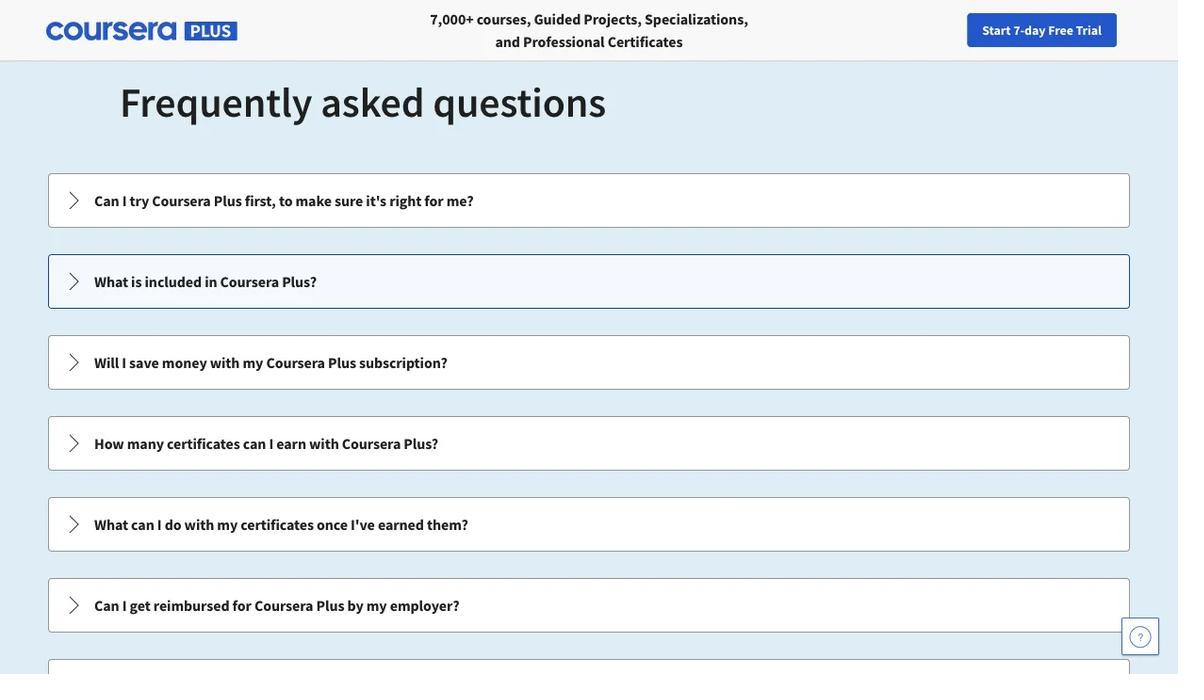 Task type: vqa. For each thing, say whether or not it's contained in the screenshot.
Join for Free link
no



Task type: locate. For each thing, give the bounding box(es) containing it.
plus?
[[282, 272, 317, 291], [404, 435, 438, 453]]

can for can i try coursera plus first, to make sure it's right for me?
[[94, 191, 119, 210]]

make
[[295, 191, 332, 210]]

coursera image
[[15, 15, 135, 45]]

my right "do"
[[217, 516, 238, 534]]

coursera up earn
[[266, 353, 325, 372]]

earned
[[378, 516, 424, 534]]

what is included in coursera plus?
[[94, 272, 317, 291]]

coursera plus image
[[46, 22, 238, 41]]

0 vertical spatial with
[[210, 353, 240, 372]]

with right money
[[210, 353, 240, 372]]

i've
[[351, 516, 375, 534]]

for left me?
[[424, 191, 444, 210]]

what
[[94, 272, 128, 291], [94, 516, 128, 534]]

7-
[[1013, 22, 1025, 39]]

1 vertical spatial can
[[131, 516, 154, 534]]

start 7-day free trial button
[[967, 13, 1117, 47]]

0 vertical spatial plus?
[[282, 272, 317, 291]]

me?
[[446, 191, 474, 210]]

1 can from the top
[[94, 191, 119, 210]]

start 7-day free trial
[[982, 22, 1102, 39]]

with inside 'dropdown button'
[[210, 353, 240, 372]]

with inside "dropdown button"
[[184, 516, 214, 534]]

what left is
[[94, 272, 128, 291]]

professional
[[523, 32, 605, 51]]

1 vertical spatial what
[[94, 516, 128, 534]]

with for certificates
[[184, 516, 214, 534]]

do
[[165, 516, 181, 534]]

is
[[131, 272, 142, 291]]

2 what from the top
[[94, 516, 128, 534]]

2 horizontal spatial my
[[366, 597, 387, 615]]

plus left subscription?
[[328, 353, 356, 372]]

plus? down subscription?
[[404, 435, 438, 453]]

can inside dropdown button
[[94, 191, 119, 210]]

with
[[210, 353, 240, 372], [309, 435, 339, 453], [184, 516, 214, 534]]

0 vertical spatial what
[[94, 272, 128, 291]]

1 vertical spatial can
[[94, 597, 119, 615]]

0 vertical spatial plus
[[214, 191, 242, 210]]

i right will
[[122, 353, 126, 372]]

7,000+ courses, guided projects, specializations, and professional certificates
[[430, 9, 748, 51]]

free
[[1048, 22, 1073, 39]]

1 horizontal spatial can
[[243, 435, 266, 453]]

1 what from the top
[[94, 272, 128, 291]]

1 vertical spatial plus
[[328, 353, 356, 372]]

2 can from the top
[[94, 597, 119, 615]]

1 vertical spatial plus?
[[404, 435, 438, 453]]

can
[[94, 191, 119, 210], [94, 597, 119, 615]]

i left try
[[122, 191, 127, 210]]

i
[[122, 191, 127, 210], [122, 353, 126, 372], [269, 435, 273, 453], [157, 516, 162, 534], [122, 597, 127, 615]]

plus
[[214, 191, 242, 210], [328, 353, 356, 372], [316, 597, 344, 615]]

i left get at the bottom left of the page
[[122, 597, 127, 615]]

them?
[[427, 516, 468, 534]]

1 vertical spatial certificates
[[241, 516, 314, 534]]

i left "do"
[[157, 516, 162, 534]]

my
[[243, 353, 263, 372], [217, 516, 238, 534], [366, 597, 387, 615]]

to
[[279, 191, 293, 210]]

for
[[424, 191, 444, 210], [232, 597, 252, 615]]

certificates right many
[[167, 435, 240, 453]]

with right earn
[[309, 435, 339, 453]]

my for coursera
[[243, 353, 263, 372]]

frequently
[[120, 75, 312, 128]]

can left earn
[[243, 435, 266, 453]]

once
[[317, 516, 348, 534]]

sure
[[335, 191, 363, 210]]

specializations,
[[645, 9, 748, 28]]

can left try
[[94, 191, 119, 210]]

what inside dropdown button
[[94, 272, 128, 291]]

what can i do with my certificates once i've earned them? button
[[49, 499, 1129, 551]]

2 vertical spatial with
[[184, 516, 214, 534]]

can left get at the bottom left of the page
[[94, 597, 119, 615]]

with for coursera
[[210, 353, 240, 372]]

plus left the by
[[316, 597, 344, 615]]

0 vertical spatial can
[[243, 435, 266, 453]]

plus? down to
[[282, 272, 317, 291]]

coursera right in
[[220, 272, 279, 291]]

with right "do"
[[184, 516, 214, 534]]

day
[[1025, 22, 1046, 39]]

0 vertical spatial my
[[243, 353, 263, 372]]

i for coursera
[[122, 191, 127, 210]]

will i save money with my coursera plus subscription?
[[94, 353, 447, 372]]

earn
[[276, 435, 306, 453]]

my inside 'dropdown button'
[[243, 353, 263, 372]]

1 horizontal spatial certificates
[[241, 516, 314, 534]]

1 horizontal spatial my
[[243, 353, 263, 372]]

coursera
[[152, 191, 211, 210], [220, 272, 279, 291], [266, 353, 325, 372], [342, 435, 401, 453], [254, 597, 313, 615]]

for right reimbursed
[[232, 597, 252, 615]]

get
[[130, 597, 151, 615]]

0 horizontal spatial certificates
[[167, 435, 240, 453]]

0 vertical spatial certificates
[[167, 435, 240, 453]]

save
[[129, 353, 159, 372]]

can left "do"
[[131, 516, 154, 534]]

can for can i get reimbursed for coursera plus by my employer?
[[94, 597, 119, 615]]

can
[[243, 435, 266, 453], [131, 516, 154, 534]]

plus left first,
[[214, 191, 242, 210]]

0 horizontal spatial can
[[131, 516, 154, 534]]

certificates left once
[[241, 516, 314, 534]]

what left "do"
[[94, 516, 128, 534]]

i for money
[[122, 353, 126, 372]]

i inside 'dropdown button'
[[122, 353, 126, 372]]

list
[[46, 172, 1132, 675]]

plus inside 'dropdown button'
[[328, 353, 356, 372]]

certificates
[[167, 435, 240, 453], [241, 516, 314, 534]]

my inside "dropdown button"
[[217, 516, 238, 534]]

0 horizontal spatial my
[[217, 516, 238, 534]]

can inside can i get reimbursed for coursera plus by my employer? dropdown button
[[94, 597, 119, 615]]

in
[[205, 272, 217, 291]]

certificates
[[608, 32, 683, 51]]

my right money
[[243, 353, 263, 372]]

1 vertical spatial my
[[217, 516, 238, 534]]

questions
[[433, 75, 606, 128]]

how many certificates can i earn with coursera plus?
[[94, 435, 438, 453]]

2 vertical spatial my
[[366, 597, 387, 615]]

my right the by
[[366, 597, 387, 615]]

0 vertical spatial for
[[424, 191, 444, 210]]

coursera right try
[[152, 191, 211, 210]]

subscription?
[[359, 353, 447, 372]]

0 vertical spatial can
[[94, 191, 119, 210]]

what inside "dropdown button"
[[94, 516, 128, 534]]

1 vertical spatial with
[[309, 435, 339, 453]]

0 horizontal spatial for
[[232, 597, 252, 615]]



Task type: describe. For each thing, give the bounding box(es) containing it.
certificates inside dropdown button
[[167, 435, 240, 453]]

employer?
[[390, 597, 460, 615]]

try
[[130, 191, 149, 210]]

money
[[162, 353, 207, 372]]

i for reimbursed
[[122, 597, 127, 615]]

it's
[[366, 191, 386, 210]]

certificates inside "dropdown button"
[[241, 516, 314, 534]]

coursera inside 'dropdown button'
[[266, 353, 325, 372]]

frequently asked questions
[[120, 75, 606, 128]]

start
[[982, 22, 1011, 39]]

first,
[[245, 191, 276, 210]]

projects,
[[584, 9, 642, 28]]

will i save money with my coursera plus subscription? button
[[49, 336, 1129, 389]]

help center image
[[1129, 626, 1152, 648]]

right
[[389, 191, 422, 210]]

trial
[[1076, 22, 1102, 39]]

1 vertical spatial for
[[232, 597, 252, 615]]

my for certificates
[[217, 516, 238, 534]]

coursera left the by
[[254, 597, 313, 615]]

what for what is included in coursera plus?
[[94, 272, 128, 291]]

my inside dropdown button
[[366, 597, 387, 615]]

1 horizontal spatial plus?
[[404, 435, 438, 453]]

will
[[94, 353, 119, 372]]

i inside "dropdown button"
[[157, 516, 162, 534]]

with inside dropdown button
[[309, 435, 339, 453]]

can i get reimbursed for coursera plus by my employer? button
[[49, 580, 1129, 632]]

can inside dropdown button
[[243, 435, 266, 453]]

what for what can i do with my certificates once i've earned them?
[[94, 516, 128, 534]]

can i get reimbursed for coursera plus by my employer?
[[94, 597, 460, 615]]

list containing can i try coursera plus first, to make sure it's right for me?
[[46, 172, 1132, 675]]

i left earn
[[269, 435, 273, 453]]

0 horizontal spatial plus?
[[282, 272, 317, 291]]

by
[[347, 597, 363, 615]]

7,000+
[[430, 9, 474, 28]]

how many certificates can i earn with coursera plus? button
[[49, 418, 1129, 470]]

and
[[495, 32, 520, 51]]

2 vertical spatial plus
[[316, 597, 344, 615]]

what can i do with my certificates once i've earned them?
[[94, 516, 468, 534]]

courses,
[[477, 9, 531, 28]]

what is included in coursera plus? button
[[49, 255, 1129, 308]]

can inside "dropdown button"
[[131, 516, 154, 534]]

how
[[94, 435, 124, 453]]

included
[[145, 272, 202, 291]]

show notifications image
[[974, 24, 997, 46]]

coursera right earn
[[342, 435, 401, 453]]

reimbursed
[[153, 597, 230, 615]]

can i try coursera plus first, to make sure it's right for me? button
[[49, 174, 1129, 227]]

can i try coursera plus first, to make sure it's right for me?
[[94, 191, 474, 210]]

1 horizontal spatial for
[[424, 191, 444, 210]]

guided
[[534, 9, 581, 28]]

asked
[[321, 75, 425, 128]]

many
[[127, 435, 164, 453]]



